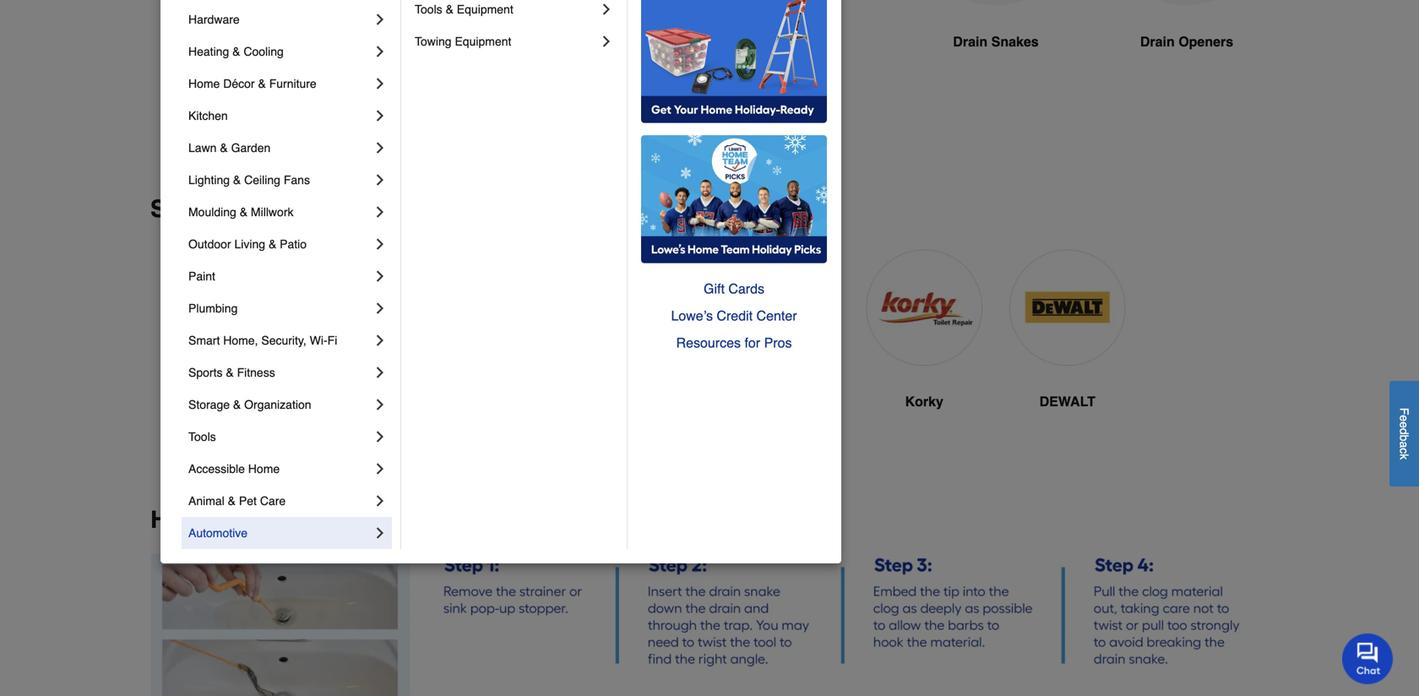 Task type: vqa. For each thing, say whether or not it's contained in the screenshot.
the Pet inside the PET LEASHES, COLLARS & HARNESSES link
no



Task type: describe. For each thing, give the bounding box(es) containing it.
décor
[[223, 77, 255, 90]]

lowe's credit center
[[671, 308, 797, 324]]

a kobalt music wire drain hand auger. image
[[150, 0, 314, 6]]

resources
[[677, 335, 741, 351]]

a brass craft music wire machine auger. image
[[341, 0, 505, 7]]

accessible home link
[[188, 453, 372, 485]]

home décor & furniture link
[[188, 68, 372, 100]]

& inside drain cleaners & chemicals
[[659, 34, 669, 49]]

how to use a drain snake
[[150, 507, 442, 534]]

hand augers
[[191, 34, 274, 49]]

fitness
[[237, 366, 275, 379]]

plungers
[[776, 34, 834, 49]]

moulding & millwork
[[188, 205, 294, 219]]

care
[[260, 494, 286, 508]]

zep logo. image
[[294, 250, 410, 366]]

korky link
[[867, 250, 983, 453]]

orange drain snakes. image
[[914, 0, 1078, 6]]

drain openers
[[1141, 34, 1234, 49]]

remove the strainer, insert the drain snake down the drain, embed the tip in the clog and pull out. image
[[150, 554, 1269, 696]]

chevron right image for towing equipment
[[598, 33, 615, 50]]

2 e from the top
[[1398, 422, 1412, 428]]

shop by brand
[[150, 196, 319, 223]]

animal & pet care
[[188, 494, 286, 508]]

show more button
[[646, 113, 774, 152]]

chat invite button image
[[1343, 633, 1394, 685]]

use
[[236, 507, 279, 534]]

machine
[[371, 34, 426, 49]]

kitchen
[[188, 109, 228, 123]]

& left patio on the top left
[[269, 237, 277, 251]]

furniture
[[269, 77, 317, 90]]

credit
[[717, 308, 753, 324]]

heating
[[188, 45, 229, 58]]

snake
[[373, 507, 442, 534]]

chevron right image for storage & organization
[[372, 396, 389, 413]]

hardware
[[188, 13, 240, 26]]

chemicals
[[581, 54, 648, 70]]

equipment inside 'tools & equipment' link
[[457, 3, 514, 16]]

chevron right image for lighting & ceiling fans
[[372, 172, 389, 188]]

0 vertical spatial home
[[188, 77, 220, 90]]

lowe's home team holiday picks. image
[[641, 135, 827, 264]]

to
[[207, 507, 229, 534]]

chevron right image for lawn & garden
[[372, 139, 389, 156]]

plumbing
[[188, 302, 238, 315]]

dewalt logo. image
[[1010, 250, 1126, 366]]

snakes
[[992, 34, 1039, 49]]

heating & cooling
[[188, 45, 284, 58]]

cobra
[[619, 394, 658, 409]]

pros
[[764, 335, 792, 351]]

drain right care
[[306, 507, 366, 534]]

f
[[1398, 408, 1412, 415]]

moulding & millwork link
[[188, 196, 372, 228]]

heating & cooling link
[[188, 35, 372, 68]]

chevron right image for sports & fitness
[[372, 364, 389, 381]]

a black rubber plunger. image
[[723, 0, 887, 7]]

resources for pros link
[[641, 330, 827, 357]]

cobra logo. image
[[580, 250, 696, 366]]

smart home, security, wi-fi link
[[188, 325, 372, 357]]

lighting
[[188, 173, 230, 187]]

outdoor living & patio link
[[188, 228, 372, 260]]

storage & organization link
[[188, 389, 372, 421]]

chevron right image for paint
[[372, 268, 389, 285]]

d
[[1398, 428, 1412, 435]]

tools link
[[188, 421, 372, 453]]

lowe's credit center link
[[641, 303, 827, 330]]

gift cards link
[[641, 276, 827, 303]]

drain for drain openers
[[1141, 34, 1175, 49]]

gift
[[704, 281, 725, 297]]

animal & pet care link
[[188, 485, 372, 517]]

plumbing link
[[188, 292, 372, 325]]

korky logo. image
[[867, 250, 983, 366]]

augers for hand augers
[[228, 34, 274, 49]]

& for garden
[[220, 141, 228, 155]]

cards
[[729, 281, 765, 297]]

sports & fitness
[[188, 366, 275, 379]]

dewalt
[[1040, 394, 1096, 409]]

get your home holiday-ready. image
[[641, 0, 827, 123]]

hand augers link
[[150, 0, 314, 93]]

automotive
[[188, 526, 248, 540]]

chevron right image for moulding & millwork
[[372, 204, 389, 221]]

lawn & garden link
[[188, 132, 372, 164]]

towing
[[415, 35, 452, 48]]

drain for drain snakes
[[954, 34, 988, 49]]

moulding
[[188, 205, 236, 219]]

security,
[[261, 334, 307, 347]]

show more
[[674, 124, 746, 140]]

equipment inside towing equipment link
[[455, 35, 512, 48]]

paint link
[[188, 260, 372, 292]]

by
[[216, 196, 244, 223]]

a inside "f e e d b a c k" button
[[1398, 441, 1412, 448]]

& for organization
[[233, 398, 241, 412]]

machine augers link
[[341, 0, 505, 93]]

home,
[[223, 334, 258, 347]]

patio
[[280, 237, 307, 251]]

pet
[[239, 494, 257, 508]]

chevron right image for hardware
[[372, 11, 389, 28]]

towing equipment link
[[415, 25, 598, 57]]

& for pet
[[228, 494, 236, 508]]

kitchen link
[[188, 100, 372, 132]]



Task type: locate. For each thing, give the bounding box(es) containing it.
e up d
[[1398, 415, 1412, 422]]

a right care
[[286, 507, 299, 534]]

cleaners
[[598, 34, 655, 49]]

tools for tools & equipment
[[415, 3, 443, 16]]

& left ceiling
[[233, 173, 241, 187]]

1 horizontal spatial augers
[[429, 34, 475, 49]]

equipment up towing equipment link
[[457, 3, 514, 16]]

1 chevron right image from the top
[[372, 11, 389, 28]]

0 horizontal spatial home
[[188, 77, 220, 90]]

drain up chemicals
[[560, 34, 594, 49]]

a up the k
[[1398, 441, 1412, 448]]

& left pet
[[228, 494, 236, 508]]

ceiling
[[244, 173, 281, 187]]

& left millwork
[[240, 205, 248, 219]]

outdoor
[[188, 237, 231, 251]]

& for millwork
[[240, 205, 248, 219]]

for
[[745, 335, 761, 351]]

b
[[1398, 435, 1412, 441]]

cobra link
[[580, 250, 696, 453]]

tools
[[415, 3, 443, 16], [188, 430, 216, 444]]

0 horizontal spatial a
[[286, 507, 299, 534]]

drain inside drain cleaners & chemicals
[[560, 34, 594, 49]]

tools up towing
[[415, 3, 443, 16]]

& right cleaners
[[659, 34, 669, 49]]

fans
[[284, 173, 310, 187]]

chevron right image for tools
[[372, 428, 389, 445]]

center
[[757, 308, 797, 324]]

chevron right image
[[372, 11, 389, 28], [372, 204, 389, 221], [372, 268, 389, 285], [372, 332, 389, 349]]

hardware link
[[188, 3, 372, 35]]

f e e d b a c k button
[[1390, 381, 1420, 487]]

e
[[1398, 415, 1412, 422], [1398, 422, 1412, 428]]

accessible home
[[188, 462, 280, 476]]

resources for pros
[[677, 335, 792, 351]]

& right décor
[[258, 77, 266, 90]]

drain left snakes
[[954, 34, 988, 49]]

brand
[[250, 196, 319, 223]]

lawn & garden
[[188, 141, 271, 155]]

chevron right image for heating & cooling
[[372, 43, 389, 60]]

shop
[[150, 196, 210, 223]]

lowe's
[[671, 308, 713, 324]]

& for ceiling
[[233, 173, 241, 187]]

1 horizontal spatial a
[[1398, 441, 1412, 448]]

& inside 'link'
[[233, 398, 241, 412]]

chevron right image
[[598, 1, 615, 18], [598, 33, 615, 50], [372, 43, 389, 60], [372, 75, 389, 92], [372, 107, 389, 124], [372, 139, 389, 156], [372, 172, 389, 188], [372, 236, 389, 253], [372, 300, 389, 317], [372, 364, 389, 381], [372, 396, 389, 413], [372, 428, 389, 445], [372, 461, 389, 477], [372, 493, 389, 510], [372, 525, 389, 542]]

chevron right image for accessible home
[[372, 461, 389, 477]]

home décor & furniture
[[188, 77, 317, 90]]

smart
[[188, 334, 220, 347]]

organization
[[244, 398, 311, 412]]

& up towing equipment
[[446, 3, 454, 16]]

tools & equipment
[[415, 3, 514, 16]]

a yellow jug of drano commercial line drain cleaner. image
[[532, 0, 696, 6]]

4 chevron right image from the top
[[372, 332, 389, 349]]

chevron right image for animal & pet care
[[372, 493, 389, 510]]

sports
[[188, 366, 223, 379]]

0 horizontal spatial tools
[[188, 430, 216, 444]]

show
[[674, 124, 710, 140]]

dewalt link
[[1010, 250, 1126, 453]]

e up b
[[1398, 422, 1412, 428]]

how
[[150, 507, 200, 534]]

& for fitness
[[226, 366, 234, 379]]

chevron right image for tools & equipment
[[598, 1, 615, 18]]

outdoor living & patio
[[188, 237, 307, 251]]

chevron right image for home décor & furniture
[[372, 75, 389, 92]]

millwork
[[251, 205, 294, 219]]

smart home, security, wi-fi
[[188, 334, 337, 347]]

drain cleaners & chemicals link
[[532, 0, 696, 113]]

drain cleaners & chemicals
[[560, 34, 669, 70]]

chevron right image for outdoor living & patio
[[372, 236, 389, 253]]

wi-
[[310, 334, 328, 347]]

hand
[[191, 34, 224, 49]]

chevron right image for plumbing
[[372, 300, 389, 317]]

towing equipment
[[415, 35, 512, 48]]

0 vertical spatial equipment
[[457, 3, 514, 16]]

0 vertical spatial a
[[1398, 441, 1412, 448]]

drain left "openers"
[[1141, 34, 1175, 49]]

drain snakes link
[[914, 0, 1078, 93]]

& right lawn in the left of the page
[[220, 141, 228, 155]]

& right storage
[[233, 398, 241, 412]]

k
[[1398, 454, 1412, 460]]

f e e d b a c k
[[1398, 408, 1412, 460]]

drain
[[560, 34, 594, 49], [954, 34, 988, 49], [1141, 34, 1175, 49], [306, 507, 366, 534]]

lawn
[[188, 141, 217, 155]]

1 vertical spatial tools
[[188, 430, 216, 444]]

1 e from the top
[[1398, 415, 1412, 422]]

0 horizontal spatial augers
[[228, 34, 274, 49]]

1 horizontal spatial tools
[[415, 3, 443, 16]]

storage & organization
[[188, 398, 311, 412]]

& for cooling
[[233, 45, 240, 58]]

accessible
[[188, 462, 245, 476]]

a cobra rubber bladder with brass fitting. image
[[1105, 0, 1269, 6]]

fi
[[328, 334, 337, 347]]

tools down storage
[[188, 430, 216, 444]]

storage
[[188, 398, 230, 412]]

2 chevron right image from the top
[[372, 204, 389, 221]]

1 vertical spatial home
[[248, 462, 280, 476]]

openers
[[1179, 34, 1234, 49]]

& left cooling on the left of the page
[[233, 45, 240, 58]]

general wire logo. image
[[723, 250, 840, 366]]

home up care
[[248, 462, 280, 476]]

living
[[234, 237, 265, 251]]

gift cards
[[704, 281, 765, 297]]

chevron right image for automotive
[[372, 525, 389, 542]]

augers for machine augers
[[429, 34, 475, 49]]

1 augers from the left
[[228, 34, 274, 49]]

drain for drain cleaners & chemicals
[[560, 34, 594, 49]]

& right sports
[[226, 366, 234, 379]]

lighting & ceiling fans link
[[188, 164, 372, 196]]

a
[[1398, 441, 1412, 448], [286, 507, 299, 534]]

cooling
[[244, 45, 284, 58]]

home
[[188, 77, 220, 90], [248, 462, 280, 476]]

garden
[[231, 141, 271, 155]]

tools for tools
[[188, 430, 216, 444]]

automotive link
[[188, 517, 372, 549]]

2 augers from the left
[[429, 34, 475, 49]]

1 vertical spatial a
[[286, 507, 299, 534]]

augers
[[228, 34, 274, 49], [429, 34, 475, 49]]

plungers link
[[723, 0, 887, 93]]

drain openers link
[[1105, 0, 1269, 93]]

c
[[1398, 448, 1412, 454]]

1 vertical spatial equipment
[[455, 35, 512, 48]]

&
[[446, 3, 454, 16], [659, 34, 669, 49], [233, 45, 240, 58], [258, 77, 266, 90], [220, 141, 228, 155], [233, 173, 241, 187], [240, 205, 248, 219], [269, 237, 277, 251], [226, 366, 234, 379], [233, 398, 241, 412], [228, 494, 236, 508]]

lighting & ceiling fans
[[188, 173, 310, 187]]

chevron right image for kitchen
[[372, 107, 389, 124]]

1 horizontal spatial home
[[248, 462, 280, 476]]

machine augers
[[371, 34, 475, 49]]

paint
[[188, 270, 215, 283]]

home up kitchen
[[188, 77, 220, 90]]

0 vertical spatial tools
[[415, 3, 443, 16]]

& for equipment
[[446, 3, 454, 16]]

tools & equipment link
[[415, 0, 598, 25]]

3 chevron right image from the top
[[372, 268, 389, 285]]

chevron right image for smart home, security, wi-fi
[[372, 332, 389, 349]]

equipment down 'tools & equipment' link
[[455, 35, 512, 48]]



